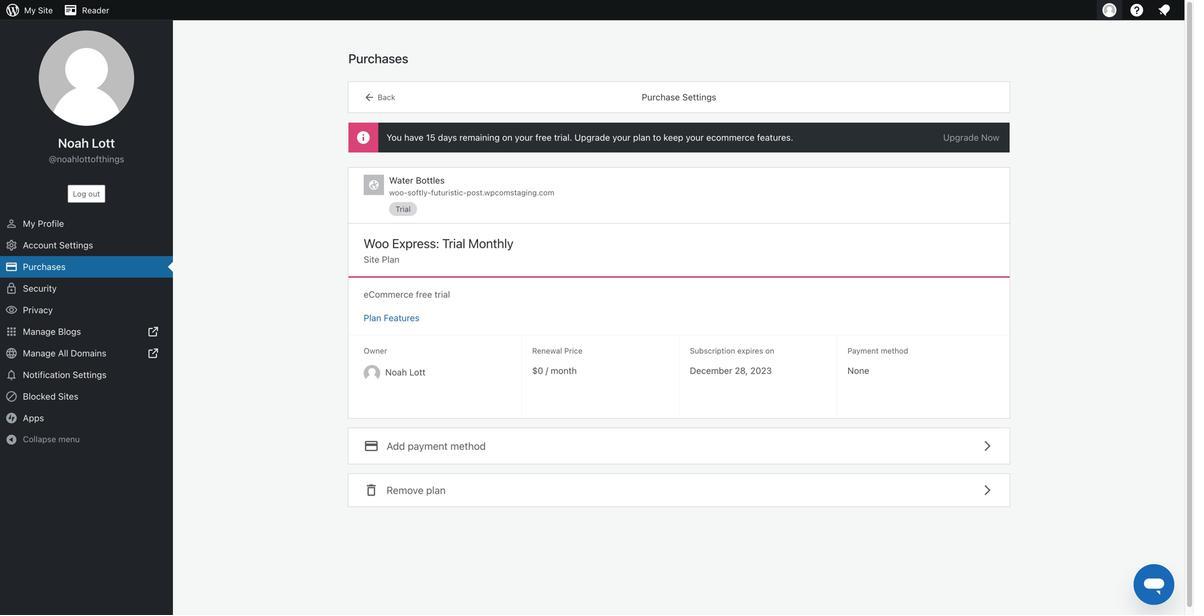 Task type: locate. For each thing, give the bounding box(es) containing it.
1 horizontal spatial plan
[[633, 132, 651, 143]]

upgrade
[[575, 132, 610, 143], [943, 132, 979, 143]]

0 vertical spatial purchases
[[348, 51, 408, 66]]

plan left to
[[633, 132, 651, 143]]

payment
[[408, 440, 448, 452]]

0 vertical spatial settings
[[682, 92, 716, 102]]

manage for manage blogs
[[23, 327, 56, 337]]

0 vertical spatial manage
[[23, 327, 56, 337]]

noah for noah lott @ noahlottofthings
[[58, 135, 89, 150]]

0 vertical spatial free
[[535, 132, 552, 143]]

manage down privacy
[[23, 327, 56, 337]]

wrapper drop image
[[358, 133, 368, 143]]

ecommerce
[[706, 132, 755, 143]]

expires
[[737, 347, 763, 355]]

site inside "woo express: trial monthly site plan"
[[364, 254, 379, 265]]

water
[[389, 175, 413, 186]]

0 horizontal spatial lott
[[92, 135, 115, 150]]

0 vertical spatial on
[[502, 132, 512, 143]]

monthly
[[468, 236, 514, 251]]

plan down woo
[[382, 254, 400, 265]]

1 horizontal spatial noah lott image
[[364, 365, 380, 382]]

trial left the monthly
[[442, 236, 465, 251]]

subscription expires on
[[690, 347, 774, 355]]

manage all domains
[[23, 348, 106, 359]]

post.wpcomstaging.com
[[467, 188, 554, 197]]

noah up noahlottofthings
[[58, 135, 89, 150]]

plan inside notice status
[[633, 132, 651, 143]]

purchases up back link
[[348, 51, 408, 66]]

0 horizontal spatial your
[[515, 132, 533, 143]]

renewal
[[532, 347, 562, 355]]

upgrade now link
[[933, 123, 1010, 153]]

settings
[[682, 92, 716, 102], [59, 240, 93, 251], [73, 370, 107, 380]]

0 horizontal spatial upgrade
[[575, 132, 610, 143]]

lott up noahlottofthings
[[92, 135, 115, 150]]

1 vertical spatial manage
[[23, 348, 56, 359]]

1 horizontal spatial trial
[[442, 236, 465, 251]]

1 horizontal spatial on
[[765, 347, 774, 355]]

site
[[38, 5, 53, 15], [364, 254, 379, 265]]

my site
[[24, 5, 53, 15]]

to
[[653, 132, 661, 143]]

noah
[[58, 135, 89, 150], [385, 367, 407, 378]]

0 horizontal spatial plan
[[426, 485, 446, 497]]

purchases
[[348, 51, 408, 66], [23, 262, 66, 272]]

plan features
[[364, 313, 420, 323]]

purchases down account
[[23, 262, 66, 272]]

2 your from the left
[[613, 132, 631, 143]]

none
[[848, 366, 869, 376]]

1 vertical spatial trial
[[442, 236, 465, 251]]

0 vertical spatial noah lott image
[[39, 31, 134, 126]]

0 horizontal spatial trial
[[396, 205, 411, 214]]

days
[[438, 132, 457, 143]]

manage
[[23, 327, 56, 337], [23, 348, 56, 359]]

lott
[[92, 135, 115, 150], [409, 367, 426, 378]]

1 vertical spatial lott
[[409, 367, 426, 378]]

upgrade right trial. at the top left
[[575, 132, 610, 143]]

account settings
[[23, 240, 93, 251]]

add
[[387, 440, 405, 452]]

0 horizontal spatial noah
[[58, 135, 89, 150]]

0 horizontal spatial purchases
[[23, 262, 66, 272]]

my inside my profile link
[[23, 218, 35, 229]]

settings inside "link"
[[59, 240, 93, 251]]

plan
[[633, 132, 651, 143], [426, 485, 446, 497]]

my left reader link
[[24, 5, 36, 15]]

payment
[[848, 347, 879, 355]]

0 horizontal spatial site
[[38, 5, 53, 15]]

1 vertical spatial free
[[416, 289, 432, 300]]

0 vertical spatial method
[[881, 347, 908, 355]]

remove plan
[[387, 485, 446, 497]]

visibility image
[[5, 304, 18, 317]]

settings right purchase
[[682, 92, 716, 102]]

1 horizontal spatial noah
[[385, 367, 407, 378]]

noah lott image
[[39, 31, 134, 126], [364, 365, 380, 382]]

apps image
[[5, 326, 18, 338]]

site down woo
[[364, 254, 379, 265]]

1 vertical spatial site
[[364, 254, 379, 265]]

0 horizontal spatial free
[[416, 289, 432, 300]]

0 vertical spatial lott
[[92, 135, 115, 150]]

on
[[502, 132, 512, 143], [765, 347, 774, 355]]

you have 15 days remaining on your free trial. upgrade your plan to keep your ecommerce features.
[[387, 132, 793, 143]]

add payment method link
[[348, 429, 1010, 464]]

plan
[[382, 254, 400, 265], [364, 313, 381, 323]]

have
[[404, 132, 424, 143]]

subscription
[[690, 347, 735, 355]]

1 manage from the top
[[23, 327, 56, 337]]

1 vertical spatial noah
[[385, 367, 407, 378]]

security
[[23, 283, 57, 294]]

payment method element
[[848, 345, 995, 378]]

privacy link
[[0, 299, 173, 321]]

1 horizontal spatial plan
[[382, 254, 400, 265]]

my inside my site link
[[24, 5, 36, 15]]

remove plan button
[[348, 474, 1010, 507]]

/
[[546, 366, 548, 376]]

your right keep
[[686, 132, 704, 143]]

trial
[[396, 205, 411, 214], [442, 236, 465, 251]]

0 vertical spatial plan
[[382, 254, 400, 265]]

purchases link
[[0, 256, 173, 278]]

trial inside "woo express: trial monthly site plan"
[[442, 236, 465, 251]]

keep
[[664, 132, 683, 143]]

trial.
[[554, 132, 572, 143]]

log
[[73, 189, 86, 198]]

2 horizontal spatial your
[[686, 132, 704, 143]]

0 horizontal spatial plan
[[364, 313, 381, 323]]

all
[[58, 348, 68, 359]]

credit_card image
[[5, 261, 18, 273]]

1 vertical spatial my
[[23, 218, 35, 229]]

2 manage from the top
[[23, 348, 56, 359]]

1 horizontal spatial your
[[613, 132, 631, 143]]

$0
[[532, 366, 543, 376]]

1 vertical spatial method
[[450, 440, 486, 452]]

0 horizontal spatial on
[[502, 132, 512, 143]]

1 vertical spatial purchases
[[23, 262, 66, 272]]

lott inside "main content"
[[409, 367, 426, 378]]

main content
[[348, 50, 1010, 507]]

1 vertical spatial on
[[765, 347, 774, 355]]

28,
[[735, 366, 748, 376]]

your
[[515, 132, 533, 143], [613, 132, 631, 143], [686, 132, 704, 143]]

notification settings link
[[0, 364, 173, 386]]

2023
[[750, 366, 772, 376]]

settings for notification settings
[[73, 370, 107, 380]]

my
[[24, 5, 36, 15], [23, 218, 35, 229]]

0 horizontal spatial method
[[450, 440, 486, 452]]

0 vertical spatial my
[[24, 5, 36, 15]]

1 horizontal spatial lott
[[409, 367, 426, 378]]

plan down ecommerce
[[364, 313, 381, 323]]

noah inside noah lott @ noahlottofthings
[[58, 135, 89, 150]]

futuristic-
[[431, 188, 467, 197]]

0 vertical spatial plan
[[633, 132, 651, 143]]

free left trial. at the top left
[[535, 132, 552, 143]]

your left to
[[613, 132, 631, 143]]

trial down woo- at the left of the page
[[396, 205, 411, 214]]

free inside notice status
[[535, 132, 552, 143]]

lott down the features
[[409, 367, 426, 378]]

plan inside 'button'
[[426, 485, 446, 497]]

on right the expires
[[765, 347, 774, 355]]

1 horizontal spatial site
[[364, 254, 379, 265]]

on right remaining
[[502, 132, 512, 143]]

1 horizontal spatial upgrade
[[943, 132, 979, 143]]

account settings link
[[0, 235, 173, 256]]

payment method
[[848, 347, 908, 355]]

back link
[[364, 89, 395, 106]]

0 vertical spatial noah
[[58, 135, 89, 150]]

softly-
[[408, 188, 431, 197]]

lott inside noah lott @ noahlottofthings
[[92, 135, 115, 150]]

settings down my profile link
[[59, 240, 93, 251]]

my right person image
[[23, 218, 35, 229]]

0 horizontal spatial noah lott image
[[39, 31, 134, 126]]

plan inside "woo express: trial monthly site plan"
[[382, 254, 400, 265]]

site left reader link
[[38, 5, 53, 15]]

upgrade left now
[[943, 132, 979, 143]]

settings down domains
[[73, 370, 107, 380]]

settings image
[[5, 239, 18, 252]]

manage up notification
[[23, 348, 56, 359]]

1 vertical spatial settings
[[59, 240, 93, 251]]

your left trial. at the top left
[[515, 132, 533, 143]]

apps
[[23, 413, 44, 423]]

plan right remove
[[426, 485, 446, 497]]

2 upgrade from the left
[[943, 132, 979, 143]]

15
[[426, 132, 435, 143]]

free left trial
[[416, 289, 432, 300]]

manage blogs
[[23, 327, 81, 337]]

1 upgrade from the left
[[575, 132, 610, 143]]

2 vertical spatial settings
[[73, 370, 107, 380]]

1 vertical spatial plan
[[426, 485, 446, 497]]

my site link
[[0, 0, 58, 20]]

1 horizontal spatial free
[[535, 132, 552, 143]]

noah down owner
[[385, 367, 407, 378]]



Task type: vqa. For each thing, say whether or not it's contained in the screenshot.
on within Notice status
yes



Task type: describe. For each thing, give the bounding box(es) containing it.
1 horizontal spatial method
[[881, 347, 908, 355]]

manage for manage all domains
[[23, 348, 56, 359]]

person image
[[5, 217, 18, 230]]

@
[[49, 154, 57, 164]]

noahlottofthings
[[57, 154, 124, 164]]

renewal price
[[532, 347, 583, 355]]

bottles
[[416, 175, 445, 186]]

plan features link
[[364, 313, 420, 323]]

ecommerce
[[364, 289, 413, 300]]

noah lott @ noahlottofthings
[[49, 135, 124, 164]]

purchase settings
[[642, 92, 716, 102]]

main content containing purchases
[[348, 50, 1010, 507]]

3 your from the left
[[686, 132, 704, 143]]

collapse menu link
[[0, 429, 173, 450]]

reader
[[82, 5, 109, 15]]

features
[[384, 313, 420, 323]]

1 vertical spatial noah lott image
[[364, 365, 380, 382]]

express:
[[392, 236, 439, 251]]

manage all domains link
[[0, 343, 173, 364]]

blogs
[[58, 327, 81, 337]]

features.
[[757, 132, 793, 143]]

owner
[[364, 347, 387, 355]]

blocked sites
[[23, 391, 78, 402]]

lott for noah lott
[[409, 367, 426, 378]]

$0 / month
[[532, 366, 577, 376]]

1 your from the left
[[515, 132, 533, 143]]

my profile
[[23, 218, 64, 229]]

apps link
[[0, 408, 173, 429]]

month
[[551, 366, 577, 376]]

sites
[[58, 391, 78, 402]]

ecommerce free trial
[[364, 289, 450, 300]]

woo express: trial monthly site plan
[[364, 236, 514, 265]]

manage your notifications image
[[1157, 3, 1172, 18]]

settings for purchase settings
[[682, 92, 716, 102]]

remove
[[387, 485, 424, 497]]

1 vertical spatial plan
[[364, 313, 381, 323]]

blocked
[[23, 391, 56, 402]]

noah lott
[[385, 367, 426, 378]]

water bottles woo-softly-futuristic-post.wpcomstaging.com
[[389, 175, 554, 197]]

you
[[387, 132, 402, 143]]

account
[[23, 240, 57, 251]]

woo
[[364, 236, 389, 251]]

0 vertical spatial site
[[38, 5, 53, 15]]

noah for noah lott
[[385, 367, 407, 378]]

out
[[88, 189, 100, 198]]

manage blogs link
[[0, 321, 173, 343]]

menu
[[58, 435, 80, 444]]

remaining
[[459, 132, 500, 143]]

upgrade inside upgrade now link
[[943, 132, 979, 143]]

lott for noah lott @ noahlottofthings
[[92, 135, 115, 150]]

security link
[[0, 278, 173, 299]]

collapse
[[23, 435, 56, 444]]

help image
[[1129, 3, 1145, 18]]

on inside notice status
[[502, 132, 512, 143]]

language image
[[5, 347, 18, 360]]

log out
[[73, 189, 100, 198]]

my profile image
[[1103, 3, 1117, 17]]

notification settings
[[23, 370, 107, 380]]

settings for account settings
[[59, 240, 93, 251]]

now
[[981, 132, 1000, 143]]

purchase
[[642, 92, 680, 102]]

profile
[[38, 218, 64, 229]]

my profile link
[[0, 213, 173, 235]]

0 vertical spatial trial
[[396, 205, 411, 214]]

reader link
[[58, 0, 114, 20]]

log out button
[[68, 185, 105, 203]]

privacy
[[23, 305, 53, 315]]

collapse menu
[[23, 435, 80, 444]]

december
[[690, 366, 732, 376]]

add payment method
[[387, 440, 486, 452]]

notice status
[[348, 123, 1010, 153]]

domains
[[71, 348, 106, 359]]

notifications image
[[5, 369, 18, 382]]

woo-
[[389, 188, 408, 197]]

1 horizontal spatial purchases
[[348, 51, 408, 66]]

my for my site
[[24, 5, 36, 15]]

trial
[[435, 289, 450, 300]]

price
[[564, 347, 583, 355]]

lock image
[[5, 282, 18, 295]]

upgrade now
[[943, 132, 1000, 143]]

back
[[378, 93, 395, 102]]

notification
[[23, 370, 70, 380]]

my for my profile
[[23, 218, 35, 229]]

december 28, 2023
[[690, 366, 772, 376]]

block image
[[5, 390, 18, 403]]

blocked sites link
[[0, 386, 173, 408]]



